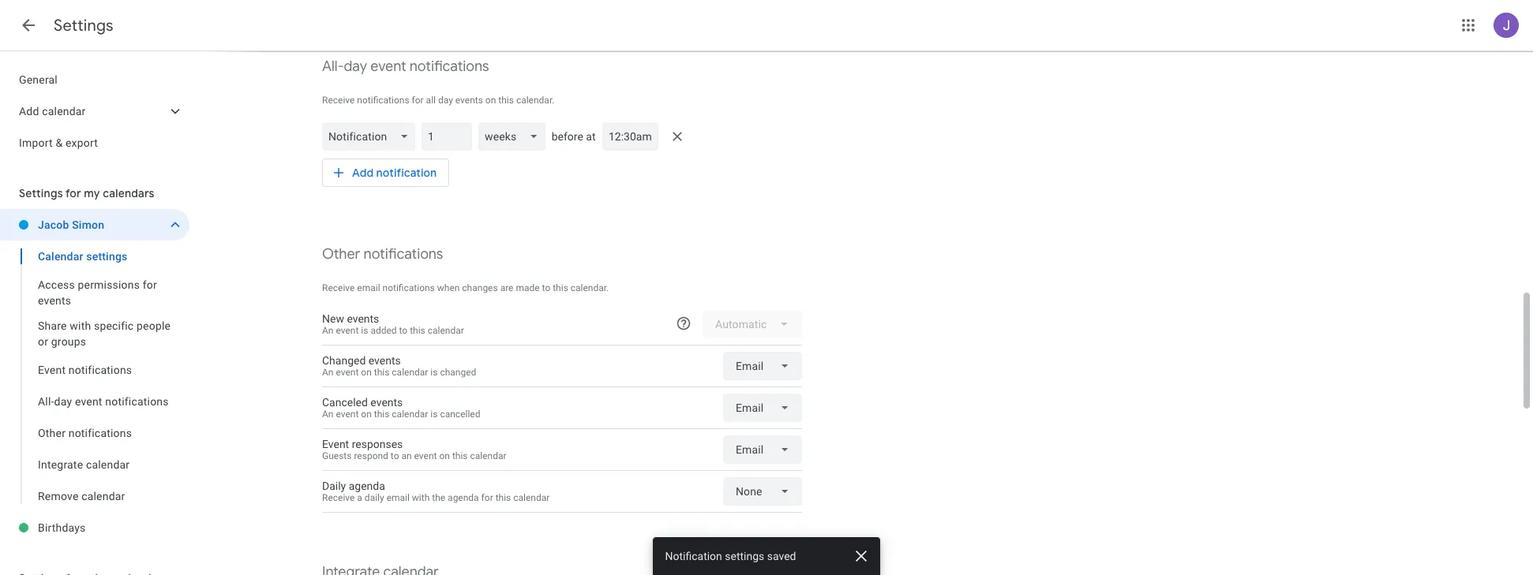 Task type: vqa. For each thing, say whether or not it's contained in the screenshot.
The "Awaiting"
no



Task type: describe. For each thing, give the bounding box(es) containing it.
notifications up new events an event is added to this calendar
[[383, 283, 435, 294]]

people
[[137, 320, 171, 332]]

integrate calendar
[[38, 459, 130, 471]]

to inside event responses guests respond to an event on this calendar
[[391, 451, 399, 462]]

add notification button
[[322, 154, 450, 192]]

a
[[357, 493, 362, 504]]

an for canceled events
[[322, 409, 334, 420]]

1 horizontal spatial all-day event notifications
[[322, 58, 489, 76]]

settings for calendar
[[86, 250, 128, 263]]

calendar inside changed events an event on this calendar is changed
[[392, 367, 428, 378]]

this inside canceled events an event on this calendar is cancelled
[[374, 409, 390, 420]]

general
[[19, 73, 58, 86]]

tree containing general
[[0, 64, 190, 159]]

event for event notifications
[[38, 364, 66, 377]]

add notification
[[352, 166, 437, 180]]

this up the 1 week before at 12:30am element
[[499, 95, 514, 106]]

new
[[322, 313, 344, 325]]

other notifications inside group
[[38, 427, 132, 440]]

groups
[[51, 336, 86, 348]]

at
[[586, 130, 596, 143]]

receive notifications for all day events on this calendar.
[[322, 95, 555, 106]]

receive inside daily agenda receive a daily email with the agenda for this calendar
[[322, 493, 355, 504]]

0 vertical spatial other
[[322, 246, 360, 264]]

calendar inside new events an event is added to this calendar
[[428, 325, 464, 336]]

go back image
[[19, 16, 38, 35]]

daily
[[365, 493, 384, 504]]

permissions
[[78, 279, 140, 291]]

notifications up receive notifications for all day events on this calendar. at top left
[[410, 58, 489, 76]]

integrate
[[38, 459, 83, 471]]

daily agenda receive a daily email with the agenda for this calendar
[[322, 480, 550, 504]]

guests
[[322, 451, 352, 462]]

an
[[402, 451, 412, 462]]

2 horizontal spatial day
[[438, 95, 453, 106]]

1 horizontal spatial day
[[344, 58, 367, 76]]

canceled
[[322, 396, 368, 409]]

event up receive notifications for all day events on this calendar. at top left
[[371, 58, 406, 76]]

birthdays
[[38, 522, 86, 535]]

0 horizontal spatial email
[[357, 283, 380, 294]]

1 vertical spatial calendar.
[[571, 283, 609, 294]]

notifications up 'integrate calendar'
[[68, 427, 132, 440]]

simon
[[72, 219, 104, 231]]

jacob
[[38, 219, 69, 231]]

before at
[[552, 130, 596, 143]]

remove calendar
[[38, 490, 125, 503]]

access permissions for events
[[38, 279, 157, 307]]

with inside daily agenda receive a daily email with the agenda for this calendar
[[412, 493, 430, 504]]

settings for settings
[[54, 16, 114, 36]]

are
[[500, 283, 514, 294]]

respond
[[354, 451, 388, 462]]

email inside daily agenda receive a daily email with the agenda for this calendar
[[387, 493, 410, 504]]

0 vertical spatial to
[[542, 283, 551, 294]]

for inside daily agenda receive a daily email with the agenda for this calendar
[[481, 493, 493, 504]]

this inside daily agenda receive a daily email with the agenda for this calendar
[[496, 493, 511, 504]]

on inside event responses guests respond to an event on this calendar
[[439, 451, 450, 462]]

on inside changed events an event on this calendar is changed
[[361, 367, 372, 378]]

all
[[426, 95, 436, 106]]

notifications down share with specific people or groups
[[69, 364, 132, 377]]

the
[[432, 493, 446, 504]]

other inside group
[[38, 427, 66, 440]]

changes
[[462, 283, 498, 294]]

events for canceled events
[[371, 396, 403, 409]]

settings for settings for my calendars
[[19, 186, 63, 201]]

events right all
[[456, 95, 483, 106]]

events for changed events
[[369, 355, 401, 367]]

1 week before at 12:30am element
[[322, 119, 802, 154]]

event inside new events an event is added to this calendar
[[336, 325, 359, 336]]

notifications left all
[[357, 95, 410, 106]]

this inside event responses guests respond to an event on this calendar
[[452, 451, 468, 462]]

an for new events
[[322, 325, 334, 336]]

add for add calendar
[[19, 105, 39, 118]]

for left my
[[66, 186, 81, 201]]

Time of day text field
[[609, 129, 652, 145]]

notification
[[666, 550, 723, 563]]

birthdays tree item
[[0, 513, 190, 544]]

notifications down "event notifications"
[[105, 396, 169, 408]]



Task type: locate. For each thing, give the bounding box(es) containing it.
for
[[412, 95, 424, 106], [66, 186, 81, 201], [143, 279, 157, 291], [481, 493, 493, 504]]

all- inside group
[[38, 396, 54, 408]]

for right permissions in the left of the page
[[143, 279, 157, 291]]

3 receive from the top
[[322, 493, 355, 504]]

this right changed
[[374, 367, 390, 378]]

settings up jacob
[[19, 186, 63, 201]]

notifications
[[410, 58, 489, 76], [357, 95, 410, 106], [364, 246, 443, 264], [383, 283, 435, 294], [69, 364, 132, 377], [105, 396, 169, 408], [68, 427, 132, 440]]

on up canceled
[[361, 367, 372, 378]]

to left an
[[391, 451, 399, 462]]

notifications up when
[[364, 246, 443, 264]]

tree
[[0, 64, 190, 159]]

an for changed events
[[322, 367, 334, 378]]

1 horizontal spatial agenda
[[448, 493, 479, 504]]

0 horizontal spatial agenda
[[349, 480, 385, 493]]

settings
[[86, 250, 128, 263], [726, 550, 765, 563]]

events down added
[[369, 355, 401, 367]]

1 vertical spatial settings
[[19, 186, 63, 201]]

events right new on the left bottom of the page
[[347, 313, 379, 325]]

group containing calendar settings
[[0, 241, 190, 513]]

1 vertical spatial add
[[352, 166, 374, 180]]

1 vertical spatial with
[[412, 493, 430, 504]]

this inside new events an event is added to this calendar
[[410, 325, 425, 336]]

all-day event notifications up all
[[322, 58, 489, 76]]

birthdays link
[[38, 513, 190, 544]]

is for canceled events
[[431, 409, 438, 420]]

1 vertical spatial other
[[38, 427, 66, 440]]

2 an from the top
[[322, 367, 334, 378]]

0 vertical spatial other notifications
[[322, 246, 443, 264]]

event inside group
[[38, 364, 66, 377]]

email
[[357, 283, 380, 294], [387, 493, 410, 504]]

1 vertical spatial all-
[[38, 396, 54, 408]]

on up responses
[[361, 409, 372, 420]]

event responses guests respond to an event on this calendar
[[322, 438, 507, 462]]

agenda down respond
[[349, 480, 385, 493]]

settings for notification
[[726, 550, 765, 563]]

settings heading
[[54, 16, 114, 36]]

is left cancelled
[[431, 409, 438, 420]]

event inside event responses guests respond to an event on this calendar
[[322, 438, 349, 451]]

or
[[38, 336, 48, 348]]

event inside canceled events an event on this calendar is cancelled
[[336, 409, 359, 420]]

event inside event responses guests respond to an event on this calendar
[[414, 451, 437, 462]]

changed
[[440, 367, 476, 378]]

to right added
[[399, 325, 408, 336]]

my
[[84, 186, 100, 201]]

share with specific people or groups
[[38, 320, 171, 348]]

0 vertical spatial is
[[361, 325, 368, 336]]

this right the
[[496, 493, 511, 504]]

with up groups
[[70, 320, 91, 332]]

email up new events an event is added to this calendar
[[357, 283, 380, 294]]

responses
[[352, 438, 403, 451]]

this
[[499, 95, 514, 106], [553, 283, 568, 294], [410, 325, 425, 336], [374, 367, 390, 378], [374, 409, 390, 420], [452, 451, 468, 462], [496, 493, 511, 504]]

is left added
[[361, 325, 368, 336]]

0 horizontal spatial event
[[38, 364, 66, 377]]

event for event responses guests respond to an event on this calendar
[[322, 438, 349, 451]]

calendar
[[42, 105, 86, 118], [428, 325, 464, 336], [392, 367, 428, 378], [392, 409, 428, 420], [470, 451, 507, 462], [86, 459, 130, 471], [81, 490, 125, 503], [514, 493, 550, 504]]

1 horizontal spatial email
[[387, 493, 410, 504]]

saved
[[768, 550, 797, 563]]

0 horizontal spatial all-
[[38, 396, 54, 408]]

changed
[[322, 355, 366, 367]]

calendar.
[[516, 95, 555, 106], [571, 283, 609, 294]]

1 vertical spatial settings
[[726, 550, 765, 563]]

agenda
[[349, 480, 385, 493], [448, 493, 479, 504]]

all-day event notifications down "event notifications"
[[38, 396, 169, 408]]

to
[[542, 283, 551, 294], [399, 325, 408, 336], [391, 451, 399, 462]]

an inside canceled events an event on this calendar is cancelled
[[322, 409, 334, 420]]

add inside add notification button
[[352, 166, 374, 180]]

receive for all-
[[322, 95, 355, 106]]

None field
[[322, 122, 422, 151], [479, 122, 552, 151], [723, 352, 802, 381], [723, 394, 802, 423], [723, 436, 802, 464], [723, 478, 802, 506], [322, 122, 422, 151], [479, 122, 552, 151], [723, 352, 802, 381], [723, 394, 802, 423], [723, 436, 802, 464], [723, 478, 802, 506]]

0 vertical spatial add
[[19, 105, 39, 118]]

canceled events an event on this calendar is cancelled
[[322, 396, 481, 420]]

changed events an event on this calendar is changed
[[322, 355, 476, 378]]

calendar inside canceled events an event on this calendar is cancelled
[[392, 409, 428, 420]]

0 horizontal spatial other
[[38, 427, 66, 440]]

this inside changed events an event on this calendar is changed
[[374, 367, 390, 378]]

an up the guests
[[322, 409, 334, 420]]

Weeks in advance for notification number field
[[428, 122, 466, 151]]

events inside changed events an event on this calendar is changed
[[369, 355, 401, 367]]

1 vertical spatial to
[[399, 325, 408, 336]]

&
[[56, 137, 63, 149]]

1 horizontal spatial settings
[[726, 550, 765, 563]]

0 horizontal spatial day
[[54, 396, 72, 408]]

add
[[19, 105, 39, 118], [352, 166, 374, 180]]

0 vertical spatial email
[[357, 283, 380, 294]]

event
[[371, 58, 406, 76], [336, 325, 359, 336], [336, 367, 359, 378], [75, 396, 102, 408], [336, 409, 359, 420], [414, 451, 437, 462]]

events for new events
[[347, 313, 379, 325]]

0 vertical spatial all-
[[322, 58, 344, 76]]

notification
[[376, 166, 437, 180]]

other notifications up 'integrate calendar'
[[38, 427, 132, 440]]

an inside new events an event is added to this calendar
[[322, 325, 334, 336]]

1 vertical spatial an
[[322, 367, 334, 378]]

calendars
[[103, 186, 155, 201]]

to inside new events an event is added to this calendar
[[399, 325, 408, 336]]

events down access
[[38, 295, 71, 307]]

1 vertical spatial day
[[438, 95, 453, 106]]

events inside canceled events an event on this calendar is cancelled
[[371, 396, 403, 409]]

to right the made
[[542, 283, 551, 294]]

event down or
[[38, 364, 66, 377]]

specific
[[94, 320, 134, 332]]

receive for other
[[322, 283, 355, 294]]

events
[[456, 95, 483, 106], [38, 295, 71, 307], [347, 313, 379, 325], [369, 355, 401, 367], [371, 396, 403, 409]]

1 horizontal spatial other notifications
[[322, 246, 443, 264]]

jacob simon
[[38, 219, 104, 231]]

1 horizontal spatial other
[[322, 246, 360, 264]]

notification settings saved
[[666, 550, 797, 563]]

other
[[322, 246, 360, 264], [38, 427, 66, 440]]

2 vertical spatial receive
[[322, 493, 355, 504]]

daily
[[322, 480, 346, 493]]

add calendar
[[19, 105, 86, 118]]

event
[[38, 364, 66, 377], [322, 438, 349, 451]]

email right the daily
[[387, 493, 410, 504]]

settings inside group
[[86, 250, 128, 263]]

event left respond
[[322, 438, 349, 451]]

is left changed
[[431, 367, 438, 378]]

an up changed
[[322, 325, 334, 336]]

2 vertical spatial to
[[391, 451, 399, 462]]

other notifications
[[322, 246, 443, 264], [38, 427, 132, 440]]

0 vertical spatial event
[[38, 364, 66, 377]]

agenda right the
[[448, 493, 479, 504]]

1 vertical spatial all-day event notifications
[[38, 396, 169, 408]]

day
[[344, 58, 367, 76], [438, 95, 453, 106], [54, 396, 72, 408]]

new events an event is added to this calendar
[[322, 313, 464, 336]]

other up new on the left bottom of the page
[[322, 246, 360, 264]]

1 vertical spatial other notifications
[[38, 427, 132, 440]]

access
[[38, 279, 75, 291]]

day inside group
[[54, 396, 72, 408]]

this right added
[[410, 325, 425, 336]]

when
[[437, 283, 460, 294]]

an up canceled
[[322, 367, 334, 378]]

group
[[0, 241, 190, 513]]

event up canceled
[[336, 367, 359, 378]]

0 horizontal spatial all-day event notifications
[[38, 396, 169, 408]]

add up import
[[19, 105, 39, 118]]

with left the
[[412, 493, 430, 504]]

event right an
[[414, 451, 437, 462]]

1 an from the top
[[322, 325, 334, 336]]

event up changed
[[336, 325, 359, 336]]

on right all
[[486, 95, 496, 106]]

is inside canceled events an event on this calendar is cancelled
[[431, 409, 438, 420]]

0 vertical spatial day
[[344, 58, 367, 76]]

event inside changed events an event on this calendar is changed
[[336, 367, 359, 378]]

event up responses
[[336, 409, 359, 420]]

all-day event notifications
[[322, 58, 489, 76], [38, 396, 169, 408]]

0 horizontal spatial add
[[19, 105, 39, 118]]

for right the
[[481, 493, 493, 504]]

is inside changed events an event on this calendar is changed
[[431, 367, 438, 378]]

cancelled
[[440, 409, 481, 420]]

is
[[361, 325, 368, 336], [431, 367, 438, 378], [431, 409, 438, 420]]

1 horizontal spatial event
[[322, 438, 349, 451]]

1 vertical spatial receive
[[322, 283, 355, 294]]

this down cancelled
[[452, 451, 468, 462]]

0 horizontal spatial settings
[[86, 250, 128, 263]]

0 vertical spatial receive
[[322, 95, 355, 106]]

calendar. right the made
[[571, 283, 609, 294]]

calendar settings
[[38, 250, 128, 263]]

2 vertical spatial day
[[54, 396, 72, 408]]

settings
[[54, 16, 114, 36], [19, 186, 63, 201]]

event inside the settings for my calendars tree
[[75, 396, 102, 408]]

0 vertical spatial settings
[[54, 16, 114, 36]]

0 vertical spatial settings
[[86, 250, 128, 263]]

calendar inside event responses guests respond to an event on this calendar
[[470, 451, 507, 462]]

made
[[516, 283, 540, 294]]

with inside share with specific people or groups
[[70, 320, 91, 332]]

calendar inside daily agenda receive a daily email with the agenda for this calendar
[[514, 493, 550, 504]]

calendar. up the 1 week before at 12:30am element
[[516, 95, 555, 106]]

receive
[[322, 95, 355, 106], [322, 283, 355, 294], [322, 493, 355, 504]]

share
[[38, 320, 67, 332]]

is inside new events an event is added to this calendar
[[361, 325, 368, 336]]

export
[[66, 137, 98, 149]]

before
[[552, 130, 584, 143]]

for inside access permissions for events
[[143, 279, 157, 291]]

1 vertical spatial email
[[387, 493, 410, 504]]

on up daily agenda receive a daily email with the agenda for this calendar at the bottom
[[439, 451, 450, 462]]

settings for my calendars tree
[[0, 209, 190, 544]]

event down "event notifications"
[[75, 396, 102, 408]]

receive email notifications when changes are made to this calendar.
[[322, 283, 609, 294]]

1 horizontal spatial all-
[[322, 58, 344, 76]]

an inside changed events an event on this calendar is changed
[[322, 367, 334, 378]]

import
[[19, 137, 53, 149]]

all-
[[322, 58, 344, 76], [38, 396, 54, 408]]

2 vertical spatial is
[[431, 409, 438, 420]]

add for add notification
[[352, 166, 374, 180]]

import & export
[[19, 137, 98, 149]]

this right the made
[[553, 283, 568, 294]]

1 horizontal spatial add
[[352, 166, 374, 180]]

1 vertical spatial is
[[431, 367, 438, 378]]

an
[[322, 325, 334, 336], [322, 367, 334, 378], [322, 409, 334, 420]]

1 horizontal spatial calendar.
[[571, 283, 609, 294]]

0 vertical spatial with
[[70, 320, 91, 332]]

is for changed events
[[431, 367, 438, 378]]

0 horizontal spatial with
[[70, 320, 91, 332]]

0 vertical spatial all-day event notifications
[[322, 58, 489, 76]]

added
[[371, 325, 397, 336]]

settings right the go back icon
[[54, 16, 114, 36]]

2 vertical spatial an
[[322, 409, 334, 420]]

1 receive from the top
[[322, 95, 355, 106]]

0 horizontal spatial other notifications
[[38, 427, 132, 440]]

on inside canceled events an event on this calendar is cancelled
[[361, 409, 372, 420]]

0 vertical spatial calendar.
[[516, 95, 555, 106]]

other up integrate
[[38, 427, 66, 440]]

remove
[[38, 490, 79, 503]]

on
[[486, 95, 496, 106], [361, 367, 372, 378], [361, 409, 372, 420], [439, 451, 450, 462]]

3 an from the top
[[322, 409, 334, 420]]

0 vertical spatial an
[[322, 325, 334, 336]]

events down changed events an event on this calendar is changed
[[371, 396, 403, 409]]

this up responses
[[374, 409, 390, 420]]

2 receive from the top
[[322, 283, 355, 294]]

add left notification
[[352, 166, 374, 180]]

events inside new events an event is added to this calendar
[[347, 313, 379, 325]]

for left all
[[412, 95, 424, 106]]

settings for my calendars
[[19, 186, 155, 201]]

settings left saved
[[726, 550, 765, 563]]

other notifications up new events an event is added to this calendar
[[322, 246, 443, 264]]

calendar
[[38, 250, 83, 263]]

jacob simon tree item
[[0, 209, 190, 241]]

0 horizontal spatial calendar.
[[516, 95, 555, 106]]

all-day event notifications inside the settings for my calendars tree
[[38, 396, 169, 408]]

event notifications
[[38, 364, 132, 377]]

with
[[70, 320, 91, 332], [412, 493, 430, 504]]

1 horizontal spatial with
[[412, 493, 430, 504]]

settings up permissions in the left of the page
[[86, 250, 128, 263]]

1 vertical spatial event
[[322, 438, 349, 451]]

events inside access permissions for events
[[38, 295, 71, 307]]



